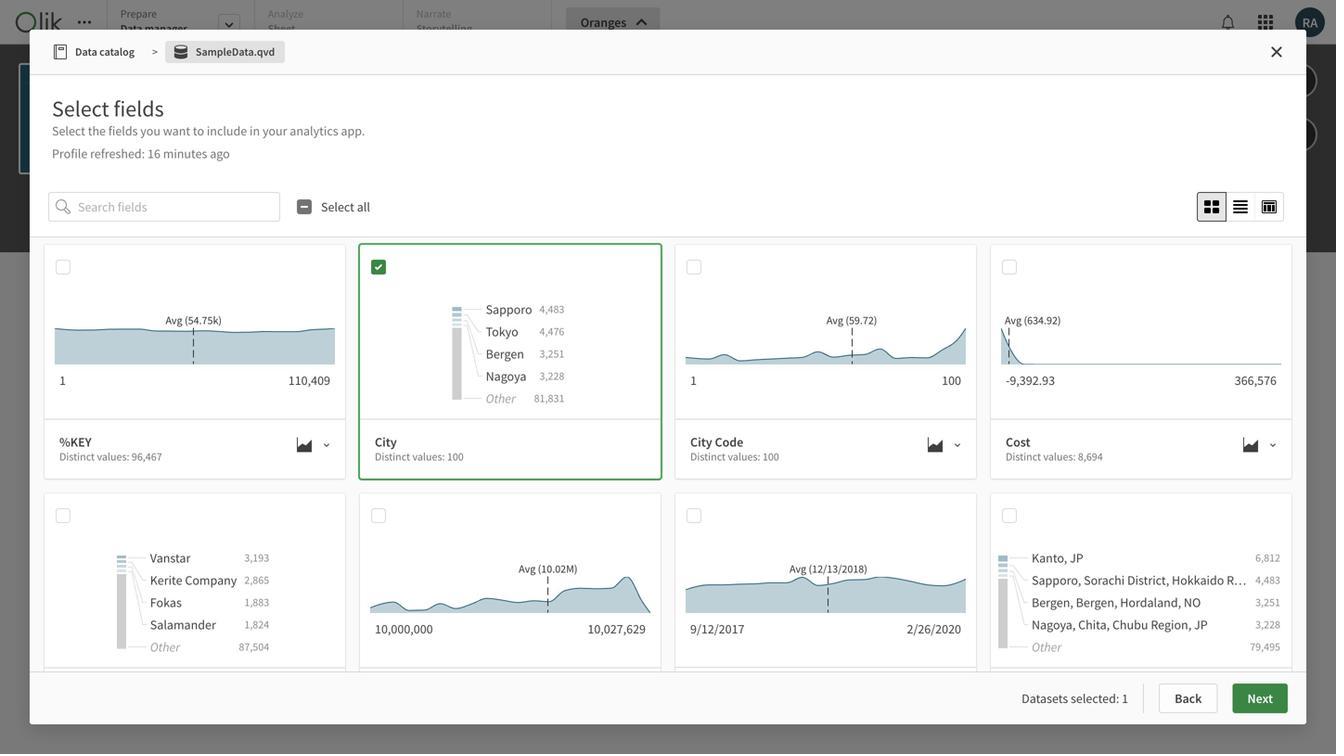 Task type: describe. For each thing, give the bounding box(es) containing it.
bergen, bergen, hordaland, no
[[1032, 594, 1201, 611]]

16
[[148, 145, 160, 162]]

1,883
[[244, 595, 269, 610]]

datasets
[[1022, 690, 1068, 707]]

87,504
[[239, 640, 269, 654]]

toolbar containing oranges
[[0, 0, 1336, 252]]

all
[[357, 198, 370, 215]]

sapporo,
[[1032, 572, 1081, 589]]

0 vertical spatial data
[[677, 322, 719, 349]]

want
[[163, 122, 190, 139]]

cost
[[1006, 434, 1030, 450]]

to inside 'drag and drop files or click to browse files and connections' button
[[859, 530, 870, 547]]

1 vertical spatial region,
[[1151, 617, 1192, 633]]

include
[[207, 122, 247, 139]]

prepare
[[120, 6, 157, 21]]

tokyo
[[486, 323, 518, 340]]

2 vertical spatial jp
[[1194, 617, 1208, 633]]

back button
[[1159, 684, 1218, 714]]

kerite company 2,865
[[150, 572, 269, 589]]

datasets selected: 1
[[1022, 690, 1128, 707]]

vanstar
[[150, 550, 191, 567]]

switch view group
[[1197, 192, 1284, 222]]

transformations.
[[686, 623, 777, 640]]

3,193
[[244, 551, 269, 565]]

profile
[[52, 145, 87, 162]]

1 vertical spatial 4,483
[[1256, 573, 1280, 587]]

code
[[715, 434, 743, 450]]

app options image
[[1291, 123, 1307, 146]]

in
[[250, 122, 260, 139]]

0 horizontal spatial data
[[589, 623, 613, 640]]

other for nagoya
[[486, 390, 516, 407]]

1,824
[[244, 618, 269, 632]]

1 for %key
[[59, 372, 66, 389]]

data view image
[[1262, 199, 1277, 214]]

load
[[659, 602, 691, 623]]

district,
[[1127, 572, 1169, 589]]

back
[[1175, 690, 1202, 707]]

the
[[88, 122, 106, 139]]

values: for %key
[[97, 449, 129, 464]]

:
[[142, 145, 145, 162]]

data for data catalog
[[75, 45, 97, 59]]

nagoya,
[[1032, 617, 1076, 633]]

hordaland,
[[1120, 594, 1181, 611]]

4,476
[[540, 324, 565, 339]]

select fields select the fields you want to include in your analytics app. profile refreshed : 16 minutes ago
[[52, 95, 365, 162]]

filters region
[[48, 188, 1288, 225]]

2,865
[[244, 573, 269, 587]]

your inside select fields select the fields you want to include in your analytics app. profile refreshed : 16 minutes ago
[[263, 122, 287, 139]]

sapporo
[[486, 301, 532, 318]]

prepare data manager
[[120, 6, 187, 36]]

connections
[[963, 530, 1030, 547]]

sampledata.qvd image
[[165, 41, 285, 63]]

bergen
[[486, 346, 524, 362]]

1 horizontal spatial and
[[741, 530, 762, 547]]

next button
[[1233, 684, 1288, 714]]

0 vertical spatial jp
[[1070, 550, 1084, 567]]

hokkaido
[[1172, 572, 1224, 589]]

datasets selected: 1 button
[[1022, 687, 1128, 710]]

366,576
[[1235, 372, 1277, 389]]

values: inside "city code distinct values: 100"
[[728, 449, 760, 464]]

8,694
[[1078, 449, 1103, 464]]

2 bergen, from the left
[[1076, 594, 1118, 611]]

kanto,
[[1032, 550, 1067, 567]]

data load editor
[[623, 602, 738, 623]]

6,812
[[1256, 551, 1280, 565]]

click
[[832, 530, 856, 547]]

1 files from the left
[[793, 530, 815, 547]]

81,831
[[534, 391, 565, 406]]

load
[[560, 623, 586, 640]]

1 horizontal spatial app.
[[794, 322, 835, 349]]

refreshed
[[90, 145, 142, 162]]

distinct for city
[[375, 449, 410, 464]]

1 vertical spatial jp
[[1270, 572, 1284, 589]]

editor
[[694, 602, 738, 623]]

distinct inside "city code distinct values: 100"
[[690, 449, 726, 464]]

started
[[538, 322, 603, 349]]

drag and drop files or click to browse files and connections
[[713, 530, 1030, 547]]

kanto, jp
[[1032, 550, 1084, 567]]

data catalog button
[[45, 41, 145, 63]]

application containing select fields
[[0, 0, 1336, 754]]

next
[[1248, 690, 1273, 707]]

distinct for cost
[[1006, 449, 1041, 464]]

100 inside "city code distinct values: 100"
[[763, 449, 779, 464]]

2/26/2020
[[907, 621, 961, 637]]

you
[[140, 122, 161, 139]]

-9,392.93
[[1006, 372, 1055, 389]]

nagoya, chita, chubu region, jp
[[1032, 617, 1208, 633]]

app. inside select fields select the fields you want to include in your analytics app. profile refreshed : 16 minutes ago
[[341, 122, 365, 139]]

2 horizontal spatial and
[[940, 530, 961, 547]]

drag and drop files or click to browse files and connections button
[[676, 380, 1067, 557]]

company
[[185, 572, 237, 589]]

salamander
[[150, 617, 216, 633]]

nagoya
[[486, 368, 526, 385]]

2 files from the left
[[915, 530, 937, 547]]

catalog
[[99, 45, 135, 59]]

selected:
[[1071, 690, 1119, 707]]

oranges button
[[566, 7, 660, 37]]



Task type: locate. For each thing, give the bounding box(es) containing it.
select fields dialog
[[30, 30, 1306, 754]]

other for nagoya, chita, chubu region, jp
[[1032, 639, 1062, 656]]

1 inside button
[[1122, 690, 1128, 707]]

0 vertical spatial to
[[193, 122, 204, 139]]

data for data load editor
[[623, 602, 656, 623]]

79,495
[[1250, 640, 1280, 654]]

get started adding data to your app.
[[501, 322, 835, 349]]

2 city from the left
[[690, 434, 712, 450]]

3,228 up 81,831
[[540, 369, 565, 383]]

other down nagoya,
[[1032, 639, 1062, 656]]

3,251 for tokyo
[[540, 347, 565, 361]]

select
[[52, 95, 109, 122], [52, 122, 85, 139], [321, 198, 354, 215]]

1 vertical spatial data
[[75, 45, 97, 59]]

drop
[[764, 530, 790, 547]]

bergen,
[[1032, 594, 1073, 611], [1076, 594, 1118, 611]]

browse
[[873, 530, 913, 547]]

1 vertical spatial app.
[[794, 322, 835, 349]]

manager
[[145, 21, 187, 36]]

110,409
[[288, 372, 330, 389]]

fields up :
[[114, 95, 164, 122]]

other
[[486, 390, 516, 407], [150, 639, 180, 656], [1032, 639, 1062, 656]]

oranges
[[581, 14, 627, 31], [217, 63, 263, 80]]

0 horizontal spatial 3,228
[[540, 369, 565, 383]]

96,467
[[132, 449, 162, 464]]

kerite
[[150, 572, 182, 589]]

ago
[[210, 145, 230, 162]]

no
[[1184, 594, 1201, 611]]

0 horizontal spatial 100
[[447, 449, 464, 464]]

adding
[[608, 322, 673, 349]]

data inside button
[[75, 45, 97, 59]]

or
[[817, 530, 829, 547]]

0 horizontal spatial and
[[616, 623, 637, 640]]

data catalog
[[75, 45, 135, 59]]

4,483 inside the sapporo 4,483
[[540, 302, 565, 317]]

0 horizontal spatial region,
[[1151, 617, 1192, 633]]

100
[[942, 372, 961, 389], [447, 449, 464, 464], [763, 449, 779, 464]]

data
[[120, 21, 142, 36], [75, 45, 97, 59], [623, 602, 656, 623]]

1 values: from the left
[[97, 449, 129, 464]]

0 horizontal spatial other
[[150, 639, 180, 656]]

1 vertical spatial data
[[589, 623, 613, 640]]

city inside city distinct values: 100
[[375, 434, 397, 450]]

100 inside city distinct values: 100
[[447, 449, 464, 464]]

distinct inside city distinct values: 100
[[375, 449, 410, 464]]

0 horizontal spatial data
[[75, 45, 97, 59]]

chita,
[[1078, 617, 1110, 633]]

0 vertical spatial data
[[120, 21, 142, 36]]

Search fields text field
[[78, 192, 280, 222]]

1 horizontal spatial jp
[[1194, 617, 1208, 633]]

1 horizontal spatial files
[[915, 530, 937, 547]]

1 horizontal spatial oranges
[[581, 14, 627, 31]]

4,483 down the 6,812
[[1256, 573, 1280, 587]]

1 horizontal spatial 1
[[690, 372, 697, 389]]

1 city from the left
[[375, 434, 397, 450]]

9,392.93
[[1010, 372, 1055, 389]]

1 horizontal spatial data
[[677, 322, 719, 349]]

and left connections
[[940, 530, 961, 547]]

1 vertical spatial oranges
[[217, 63, 263, 80]]

to inside select fields select the fields you want to include in your analytics app. profile refreshed : 16 minutes ago
[[193, 122, 204, 139]]

0 vertical spatial region,
[[1227, 572, 1267, 589]]

1 vertical spatial to
[[723, 322, 742, 349]]

1 horizontal spatial data
[[120, 21, 142, 36]]

1 right selected: on the bottom of page
[[1122, 690, 1128, 707]]

distinct
[[59, 449, 95, 464], [375, 449, 410, 464], [690, 449, 726, 464], [1006, 449, 1041, 464]]

tile view image
[[1204, 199, 1219, 214]]

select for fields
[[52, 95, 109, 122]]

other down salamander
[[150, 639, 180, 656]]

list view image
[[1233, 199, 1248, 214]]

data inside prepare data manager
[[120, 21, 142, 36]]

0 horizontal spatial bergen,
[[1032, 594, 1073, 611]]

data right load
[[589, 623, 613, 640]]

chubu
[[1112, 617, 1148, 633]]

values: inside %key distinct values: 96,467
[[97, 449, 129, 464]]

data down prepare in the left top of the page
[[120, 21, 142, 36]]

distinct for %key
[[59, 449, 95, 464]]

bergen, up nagoya,
[[1032, 594, 1073, 611]]

3,251 down "4,476"
[[540, 347, 565, 361]]

0 vertical spatial app.
[[341, 122, 365, 139]]

0 horizontal spatial jp
[[1070, 550, 1084, 567]]

fokas
[[150, 594, 182, 611]]

1 up %key
[[59, 372, 66, 389]]

1 horizontal spatial 3,251
[[1256, 595, 1280, 610]]

distinct inside the cost distinct values: 8,694
[[1006, 449, 1041, 464]]

values: inside city distinct values: 100
[[412, 449, 445, 464]]

2 values: from the left
[[412, 449, 445, 464]]

app.
[[341, 122, 365, 139], [794, 322, 835, 349]]

drag
[[713, 530, 738, 547]]

city
[[375, 434, 397, 450], [690, 434, 712, 450]]

1 horizontal spatial to
[[723, 322, 742, 349]]

0 vertical spatial 3,228
[[540, 369, 565, 383]]

data right adding on the top
[[677, 322, 719, 349]]

get
[[501, 322, 533, 349]]

0 horizontal spatial 4,483
[[540, 302, 565, 317]]

2 distinct from the left
[[375, 449, 410, 464]]

city for city
[[375, 434, 397, 450]]

2 horizontal spatial 1
[[1122, 690, 1128, 707]]

0 horizontal spatial oranges
[[217, 63, 263, 80]]

values:
[[97, 449, 129, 464], [412, 449, 445, 464], [728, 449, 760, 464], [1043, 449, 1076, 464]]

load data and perform transformations.
[[560, 623, 777, 640]]

0 horizontal spatial city
[[375, 434, 397, 450]]

1 down get started adding data to your app.
[[690, 372, 697, 389]]

toolbar
[[0, 0, 1336, 252]]

values: for cost
[[1043, 449, 1076, 464]]

3,251 for sapporo, sorachi district, hokkaido region, jp
[[1256, 595, 1280, 610]]

jp down no
[[1194, 617, 1208, 633]]

0 vertical spatial oranges
[[581, 14, 627, 31]]

data left 'load'
[[623, 602, 656, 623]]

1 horizontal spatial city
[[690, 434, 712, 450]]

1 horizontal spatial 100
[[763, 449, 779, 464]]

3 values: from the left
[[728, 449, 760, 464]]

4 distinct from the left
[[1006, 449, 1041, 464]]

city distinct values: 100
[[375, 434, 464, 464]]

0 vertical spatial 3,251
[[540, 347, 565, 361]]

values: for city
[[412, 449, 445, 464]]

distinct inside %key distinct values: 96,467
[[59, 449, 95, 464]]

region, down the 6,812
[[1227, 572, 1267, 589]]

1 horizontal spatial other
[[486, 390, 516, 407]]

3,251 down the 6,812
[[1256, 595, 1280, 610]]

0 horizontal spatial 1
[[59, 372, 66, 389]]

your
[[263, 122, 287, 139], [747, 322, 789, 349]]

4,483
[[540, 302, 565, 317], [1256, 573, 1280, 587]]

10,000,000
[[375, 621, 433, 638]]

jp right "kanto,"
[[1070, 550, 1084, 567]]

-
[[1006, 372, 1010, 389]]

0 vertical spatial your
[[263, 122, 287, 139]]

%key
[[59, 434, 92, 450]]

sapporo 4,483
[[486, 301, 565, 318]]

perform
[[639, 623, 683, 640]]

sapporo, sorachi district, hokkaido region, jp
[[1032, 572, 1284, 589]]

oranges inside dropdown button
[[581, 14, 627, 31]]

fields
[[114, 95, 164, 122], [108, 122, 138, 139]]

bergen, up chita,
[[1076, 594, 1118, 611]]

0 horizontal spatial app.
[[341, 122, 365, 139]]

3,228 for sapporo, sorachi district, hokkaido region, jp
[[1256, 618, 1280, 632]]

10,027,629
[[588, 621, 646, 638]]

1 horizontal spatial 3,228
[[1256, 618, 1280, 632]]

2 horizontal spatial 100
[[942, 372, 961, 389]]

region,
[[1227, 572, 1267, 589], [1151, 617, 1192, 633]]

9/12/2017
[[690, 621, 745, 637]]

4,483 up "4,476"
[[540, 302, 565, 317]]

select for all
[[321, 198, 354, 215]]

files right browse
[[915, 530, 937, 547]]

2 horizontal spatial jp
[[1270, 572, 1284, 589]]

1 horizontal spatial your
[[747, 322, 789, 349]]

values: inside the cost distinct values: 8,694
[[1043, 449, 1076, 464]]

1 horizontal spatial region,
[[1227, 572, 1267, 589]]

files left or
[[793, 530, 815, 547]]

region, down hordaland,
[[1151, 617, 1192, 633]]

application
[[0, 0, 1336, 754]]

0 vertical spatial 4,483
[[540, 302, 565, 317]]

sorachi
[[1084, 572, 1125, 589]]

and right drag
[[741, 530, 762, 547]]

1 horizontal spatial bergen,
[[1076, 594, 1118, 611]]

to right want
[[193, 122, 204, 139]]

0 horizontal spatial files
[[793, 530, 815, 547]]

cost distinct values: 8,694
[[1006, 434, 1103, 464]]

to right adding on the top
[[723, 322, 742, 349]]

city for city code
[[690, 434, 712, 450]]

city inside "city code distinct values: 100"
[[690, 434, 712, 450]]

1 bergen, from the left
[[1032, 594, 1073, 611]]

to right click
[[859, 530, 870, 547]]

%key distinct values: 96,467
[[59, 434, 162, 464]]

1 vertical spatial your
[[747, 322, 789, 349]]

0 horizontal spatial your
[[263, 122, 287, 139]]

data
[[677, 322, 719, 349], [589, 623, 613, 640]]

city code distinct values: 100
[[690, 434, 779, 464]]

and
[[741, 530, 762, 547], [940, 530, 961, 547], [616, 623, 637, 640]]

and left perform
[[616, 623, 637, 640]]

0 horizontal spatial to
[[193, 122, 204, 139]]

select inside the filters region
[[321, 198, 354, 215]]

3,228 up 79,495
[[1256, 618, 1280, 632]]

1 horizontal spatial 4,483
[[1256, 573, 1280, 587]]

data left catalog
[[75, 45, 97, 59]]

1 distinct from the left
[[59, 449, 95, 464]]

1 vertical spatial 3,228
[[1256, 618, 1280, 632]]

other for salamander
[[150, 639, 180, 656]]

1 for city
[[690, 372, 697, 389]]

2 vertical spatial to
[[859, 530, 870, 547]]

0 horizontal spatial 3,251
[[540, 347, 565, 361]]

minutes
[[163, 145, 207, 162]]

jp down the 6,812
[[1270, 572, 1284, 589]]

fields up refreshed
[[108, 122, 138, 139]]

analytics
[[290, 122, 338, 139]]

3 distinct from the left
[[690, 449, 726, 464]]

3,228 for tokyo
[[540, 369, 565, 383]]

2 vertical spatial data
[[623, 602, 656, 623]]

1 vertical spatial 3,251
[[1256, 595, 1280, 610]]

2 horizontal spatial data
[[623, 602, 656, 623]]

3,251
[[540, 347, 565, 361], [1256, 595, 1280, 610]]

2 horizontal spatial other
[[1032, 639, 1062, 656]]

4 values: from the left
[[1043, 449, 1076, 464]]

select all
[[321, 198, 370, 215]]

>
[[152, 45, 158, 59]]

2 horizontal spatial to
[[859, 530, 870, 547]]

other down nagoya
[[486, 390, 516, 407]]

edit image
[[1291, 70, 1307, 92]]



Task type: vqa. For each thing, say whether or not it's contained in the screenshot.
left 1
yes



